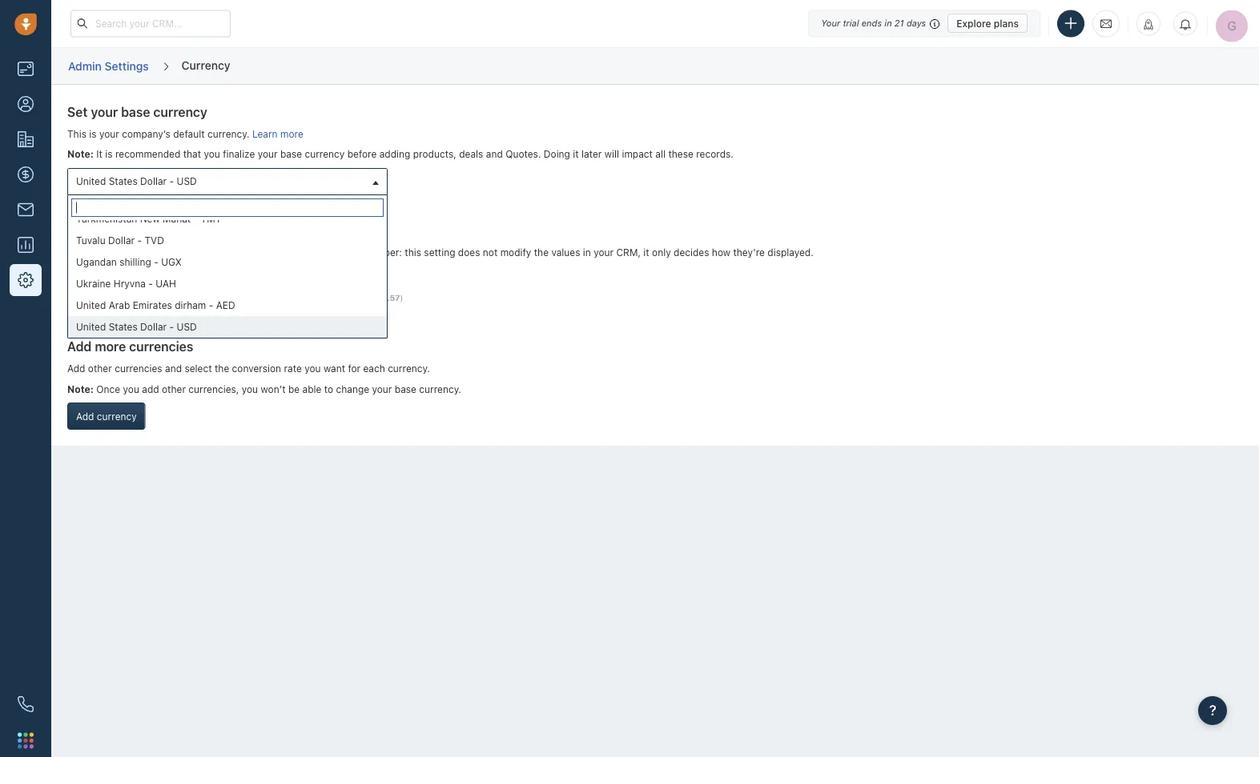 Task type: describe. For each thing, give the bounding box(es) containing it.
you right rate
[[305, 363, 321, 374]]

note: it is recommended that you finalize your base currency before adding products, deals and quotes. doing it later will impact all these records.
[[67, 149, 734, 160]]

currency up this is your company's default currency. learn more
[[153, 104, 207, 119]]

places for number
[[203, 247, 233, 258]]

Search your CRM... text field
[[71, 10, 231, 37]]

currency for currency decimal settings
[[67, 223, 121, 234]]

select for select the number of decimal places for your currency values. remember: this setting does not modify the values in your crm, it only decides how they're displayed.
[[67, 247, 96, 258]]

2 vertical spatial dollar
[[140, 322, 167, 333]]

1 usd from the top
[[177, 176, 197, 187]]

0 vertical spatial more
[[280, 128, 303, 139]]

the left the values
[[534, 247, 549, 258]]

explore plans
[[957, 18, 1019, 29]]

to
[[324, 384, 333, 395]]

usd inside list box
[[177, 322, 197, 333]]

0 horizontal spatial more
[[95, 339, 126, 354]]

0 vertical spatial settings
[[105, 59, 149, 72]]

1 states from the top
[[109, 176, 138, 187]]

note: for add
[[67, 384, 94, 395]]

select
[[185, 363, 212, 374]]

decimal for number
[[165, 247, 200, 258]]

select for select the no. of decimal places
[[67, 268, 97, 279]]

currency left values.
[[273, 247, 313, 258]]

your right set
[[91, 104, 118, 119]]

add for add currency
[[76, 411, 94, 422]]

( e.g. $ 999.5678
[[216, 293, 286, 302]]

want
[[324, 363, 345, 374]]

- down 'recommended'
[[169, 176, 174, 187]]

your trial ends in 21 days
[[821, 18, 926, 28]]

doing
[[544, 149, 570, 160]]

setting
[[424, 247, 455, 258]]

2 $ from the left
[[363, 293, 369, 302]]

set
[[67, 104, 88, 119]]

email image
[[1101, 17, 1112, 30]]

decimal for no.
[[146, 268, 182, 279]]

option containing turkmenistan new manat
[[68, 208, 387, 230]]

explore
[[957, 18, 992, 29]]

$ 999.57 )
[[363, 293, 403, 302]]

0 vertical spatial currency.
[[207, 128, 250, 139]]

recommended
[[115, 149, 180, 160]]

option containing united states dollar
[[68, 316, 387, 338]]

admin
[[68, 59, 102, 72]]

the left "no."
[[99, 268, 114, 279]]

you down add other currencies and select the conversion rate you want for each currency.
[[242, 384, 258, 395]]

0 horizontal spatial is
[[89, 128, 97, 139]]

dirham
[[175, 300, 206, 311]]

your down each
[[372, 384, 392, 395]]

turkmenistan new manat - tmt
[[76, 213, 221, 225]]

your
[[821, 18, 841, 28]]

1 horizontal spatial base
[[280, 149, 302, 160]]

finalize
[[223, 149, 255, 160]]

explore plans link
[[948, 14, 1028, 33]]

aed
[[216, 300, 235, 311]]

this
[[405, 247, 421, 258]]

uah
[[156, 278, 176, 290]]

quotes.
[[506, 149, 541, 160]]

add more currencies
[[67, 339, 193, 354]]

remember:
[[350, 247, 402, 258]]

modify
[[500, 247, 531, 258]]

number
[[116, 247, 151, 258]]

adding
[[380, 149, 411, 160]]

e.g.
[[219, 293, 233, 302]]

displayed.
[[768, 247, 814, 258]]

days
[[907, 18, 926, 28]]

option containing united arab emirates dirham
[[68, 295, 387, 316]]

shilling
[[119, 257, 151, 268]]

how
[[712, 247, 731, 258]]

phone element
[[10, 689, 42, 721]]

0 horizontal spatial and
[[165, 363, 182, 374]]

add other currencies and select the conversion rate you want for each currency.
[[67, 363, 430, 374]]

1 horizontal spatial in
[[885, 18, 892, 28]]

tuvalu
[[76, 235, 105, 246]]

2 button
[[67, 284, 208, 312]]

that
[[183, 149, 201, 160]]

1 vertical spatial currency.
[[388, 363, 430, 374]]

united states dollar - usd inside option
[[76, 322, 197, 333]]

default
[[173, 128, 205, 139]]

option containing tuvalu dollar
[[68, 230, 387, 251]]

decides
[[674, 247, 709, 258]]

currency inside button
[[97, 411, 137, 422]]

this
[[67, 128, 86, 139]]

they're
[[733, 247, 765, 258]]

emirates
[[133, 300, 172, 311]]

add for add more currencies
[[67, 339, 92, 354]]

currencies,
[[189, 384, 239, 395]]

- left ugx at the top left
[[154, 257, 159, 268]]

- left uah
[[148, 278, 153, 290]]

currency left before
[[305, 149, 345, 160]]

tmt
[[201, 213, 221, 225]]

- left ( on the top left
[[209, 300, 213, 311]]

deals
[[459, 149, 483, 160]]

your up 999.5678
[[251, 247, 271, 258]]

learn
[[252, 128, 278, 139]]

hryvna
[[114, 278, 146, 290]]

- down the united arab emirates dirham - aed
[[169, 322, 174, 333]]

records.
[[696, 149, 734, 160]]

add currency button
[[67, 403, 146, 430]]

able
[[302, 384, 322, 395]]

won't
[[261, 384, 286, 395]]

option containing ukraine hryvna
[[68, 273, 387, 295]]



Task type: vqa. For each thing, say whether or not it's contained in the screenshot.


Task type: locate. For each thing, give the bounding box(es) containing it.
and
[[486, 149, 503, 160], [165, 363, 182, 374]]

0 vertical spatial is
[[89, 128, 97, 139]]

settings up ugx at the top left
[[169, 223, 217, 234]]

for
[[235, 247, 248, 258], [348, 363, 361, 374]]

0 vertical spatial it
[[573, 149, 579, 160]]

currency down the once
[[97, 411, 137, 422]]

0 vertical spatial states
[[109, 176, 138, 187]]

ugx
[[161, 257, 182, 268]]

3 united from the top
[[76, 322, 106, 333]]

currency up tuvalu
[[67, 223, 121, 234]]

decimal down manat
[[165, 247, 200, 258]]

values
[[552, 247, 580, 258]]

4 option from the top
[[68, 273, 387, 295]]

note: left the once
[[67, 384, 94, 395]]

1 horizontal spatial currency
[[182, 58, 230, 72]]

1 vertical spatial decimal
[[146, 268, 182, 279]]

1 $ from the left
[[236, 293, 241, 302]]

base down learn more 'link'
[[280, 149, 302, 160]]

places down tmt
[[203, 247, 233, 258]]

1 vertical spatial other
[[162, 384, 186, 395]]

1 vertical spatial usd
[[177, 322, 197, 333]]

of right "no."
[[134, 268, 143, 279]]

1 vertical spatial select
[[67, 268, 97, 279]]

united down 2
[[76, 322, 106, 333]]

for right the want
[[348, 363, 361, 374]]

-
[[169, 176, 174, 187], [194, 213, 198, 225], [137, 235, 142, 246], [154, 257, 159, 268], [148, 278, 153, 290], [209, 300, 213, 311], [169, 322, 174, 333]]

2 united states dollar - usd from the top
[[76, 322, 197, 333]]

is right it
[[105, 149, 113, 160]]

select the number of decimal places for your currency values. remember: this setting does not modify the values in your crm, it only decides how they're displayed.
[[67, 247, 814, 258]]

0 horizontal spatial base
[[121, 104, 150, 119]]

freshworks switcher image
[[18, 733, 34, 749]]

option containing ugandan shilling
[[68, 251, 387, 273]]

base up company's
[[121, 104, 150, 119]]

places right ugx at the top left
[[185, 268, 215, 279]]

list box containing turkmenistan new manat
[[68, 208, 387, 338]]

0 horizontal spatial for
[[235, 247, 248, 258]]

this is your company's default currency. learn more
[[67, 128, 303, 139]]

no.
[[117, 268, 131, 279]]

0 horizontal spatial currency
[[67, 223, 121, 234]]

values.
[[316, 247, 348, 258]]

your down learn
[[258, 149, 278, 160]]

1 vertical spatial and
[[165, 363, 182, 374]]

usd down dirham
[[177, 322, 197, 333]]

0 horizontal spatial in
[[583, 247, 591, 258]]

crm,
[[617, 247, 641, 258]]

1 vertical spatial of
[[134, 268, 143, 279]]

None search field
[[71, 199, 384, 217]]

later
[[582, 149, 602, 160]]

6 option from the top
[[68, 316, 387, 338]]

0 vertical spatial places
[[203, 247, 233, 258]]

dollar down 'recommended'
[[140, 176, 167, 187]]

currency decimal settings
[[67, 223, 217, 234]]

admin settings link
[[67, 54, 150, 79]]

0 vertical spatial base
[[121, 104, 150, 119]]

these
[[669, 149, 694, 160]]

1 horizontal spatial other
[[162, 384, 186, 395]]

select the no. of decimal places
[[67, 268, 215, 279]]

dollar up number
[[108, 235, 135, 246]]

1 vertical spatial note:
[[67, 384, 94, 395]]

0 horizontal spatial other
[[88, 363, 112, 374]]

not
[[483, 247, 498, 258]]

your up it
[[99, 128, 119, 139]]

currencies
[[129, 339, 193, 354], [115, 363, 162, 374]]

in left 21
[[885, 18, 892, 28]]

manat
[[163, 213, 191, 225]]

rate
[[284, 363, 302, 374]]

0 vertical spatial usd
[[177, 176, 197, 187]]

1 vertical spatial it
[[644, 247, 650, 258]]

currency
[[182, 58, 230, 72], [67, 223, 121, 234]]

ukraine hryvna - uah
[[76, 278, 176, 290]]

0 vertical spatial of
[[153, 247, 162, 258]]

0 vertical spatial in
[[885, 18, 892, 28]]

0 vertical spatial other
[[88, 363, 112, 374]]

phone image
[[18, 697, 34, 713]]

other up the once
[[88, 363, 112, 374]]

admin settings
[[68, 59, 149, 72]]

arab
[[109, 300, 130, 311]]

1 vertical spatial settings
[[169, 223, 217, 234]]

5 option from the top
[[68, 295, 387, 316]]

all
[[656, 149, 666, 160]]

the up currencies, on the bottom
[[215, 363, 229, 374]]

2 note: from the top
[[67, 384, 94, 395]]

currencies for more
[[129, 339, 193, 354]]

of
[[153, 247, 162, 258], [134, 268, 143, 279]]

be
[[288, 384, 300, 395]]

decimal up the united arab emirates dirham - aed
[[146, 268, 182, 279]]

999.57
[[371, 293, 400, 302]]

1 horizontal spatial is
[[105, 149, 113, 160]]

0 vertical spatial currency
[[182, 58, 230, 72]]

ends
[[862, 18, 882, 28]]

0 vertical spatial for
[[235, 247, 248, 258]]

places for no.
[[185, 268, 215, 279]]

1 horizontal spatial more
[[280, 128, 303, 139]]

1 horizontal spatial it
[[644, 247, 650, 258]]

currencies down the united arab emirates dirham - aed
[[129, 339, 193, 354]]

and right deals
[[486, 149, 503, 160]]

the down tuvalu dollar - tvd
[[99, 247, 113, 258]]

$ left 999.57
[[363, 293, 369, 302]]

it left later
[[573, 149, 579, 160]]

$ right e.g. on the top left of page
[[236, 293, 241, 302]]

add
[[67, 339, 92, 354], [67, 363, 85, 374], [76, 411, 94, 422]]

2 horizontal spatial base
[[395, 384, 417, 395]]

each
[[363, 363, 385, 374]]

1 vertical spatial currency
[[67, 223, 121, 234]]

impact
[[622, 149, 653, 160]]

add inside button
[[76, 411, 94, 422]]

0 vertical spatial note:
[[67, 149, 94, 160]]

conversion
[[232, 363, 281, 374]]

option
[[68, 208, 387, 230], [68, 230, 387, 251], [68, 251, 387, 273], [68, 273, 387, 295], [68, 295, 387, 316], [68, 316, 387, 338]]

999.5678
[[243, 293, 284, 302]]

ukraine
[[76, 278, 111, 290]]

your left crm,
[[594, 247, 614, 258]]

(
[[216, 293, 219, 302]]

- down currency decimal settings at the top left of page
[[137, 235, 142, 246]]

1 vertical spatial places
[[185, 268, 215, 279]]

base right change in the bottom left of the page
[[395, 384, 417, 395]]

2 usd from the top
[[177, 322, 197, 333]]

ugandan
[[76, 257, 117, 268]]

more right learn
[[280, 128, 303, 139]]

0 vertical spatial decimal
[[165, 247, 200, 258]]

other right add
[[162, 384, 186, 395]]

united down it
[[76, 176, 106, 187]]

0 vertical spatial dollar
[[140, 176, 167, 187]]

- left tmt
[[194, 213, 198, 225]]

united states dollar - usd down 'recommended'
[[76, 176, 197, 187]]

1 vertical spatial united
[[76, 300, 106, 311]]

1 horizontal spatial settings
[[169, 223, 217, 234]]

note:
[[67, 149, 94, 160], [67, 384, 94, 395]]

tvd
[[145, 235, 164, 246]]

0 horizontal spatial settings
[[105, 59, 149, 72]]

)
[[400, 293, 403, 302]]

currencies for other
[[115, 363, 162, 374]]

and left 'select'
[[165, 363, 182, 374]]

1 horizontal spatial $
[[363, 293, 369, 302]]

more
[[280, 128, 303, 139], [95, 339, 126, 354]]

once
[[96, 384, 120, 395]]

add for add other currencies and select the conversion rate you want for each currency.
[[67, 363, 85, 374]]

tuvalu dollar - tvd
[[76, 235, 164, 246]]

0 horizontal spatial of
[[134, 268, 143, 279]]

1 vertical spatial dollar
[[108, 235, 135, 246]]

united states dollar - usd up add more currencies
[[76, 322, 197, 333]]

of for no.
[[134, 268, 143, 279]]

for up ( e.g. $ 999.5678
[[235, 247, 248, 258]]

you right that
[[204, 149, 220, 160]]

ugandan shilling - ugx
[[76, 257, 182, 268]]

more down the arab on the left top of the page
[[95, 339, 126, 354]]

turkmenistan
[[76, 213, 137, 225]]

1 option from the top
[[68, 208, 387, 230]]

1 horizontal spatial and
[[486, 149, 503, 160]]

does
[[458, 247, 480, 258]]

you left add
[[123, 384, 139, 395]]

states inside list box
[[109, 322, 138, 333]]

select up 2
[[67, 268, 97, 279]]

add currency
[[76, 411, 137, 422]]

united states dollar - usd
[[76, 176, 197, 187], [76, 322, 197, 333]]

products,
[[413, 149, 457, 160]]

0 horizontal spatial $
[[236, 293, 241, 302]]

select down tuvalu
[[67, 247, 96, 258]]

0 vertical spatial add
[[67, 339, 92, 354]]

of down tvd
[[153, 247, 162, 258]]

1 vertical spatial for
[[348, 363, 361, 374]]

0 horizontal spatial it
[[573, 149, 579, 160]]

1 vertical spatial base
[[280, 149, 302, 160]]

note: left it
[[67, 149, 94, 160]]

1 united states dollar - usd from the top
[[76, 176, 197, 187]]

it left only
[[644, 247, 650, 258]]

company's
[[122, 128, 170, 139]]

0 vertical spatial united
[[76, 176, 106, 187]]

2 united from the top
[[76, 300, 106, 311]]

1 note: from the top
[[67, 149, 94, 160]]

add
[[142, 384, 159, 395]]

settings
[[105, 59, 149, 72], [169, 223, 217, 234]]

note: for set
[[67, 149, 94, 160]]

new
[[140, 213, 160, 225]]

1 vertical spatial in
[[583, 247, 591, 258]]

places
[[203, 247, 233, 258], [185, 268, 215, 279]]

before
[[347, 149, 377, 160]]

1 select from the top
[[67, 247, 96, 258]]

note: once you add other currencies, you won't be able to change your base currency.
[[67, 384, 461, 395]]

1 vertical spatial currencies
[[115, 363, 162, 374]]

0 vertical spatial and
[[486, 149, 503, 160]]

set your base currency
[[67, 104, 207, 119]]

1 vertical spatial is
[[105, 149, 113, 160]]

only
[[652, 247, 671, 258]]

1 vertical spatial more
[[95, 339, 126, 354]]

currency down search your crm... text field
[[182, 58, 230, 72]]

1 horizontal spatial for
[[348, 363, 361, 374]]

21
[[895, 18, 904, 28]]

united arab emirates dirham - aed
[[76, 300, 235, 311]]

2 vertical spatial currency.
[[419, 384, 461, 395]]

2
[[76, 292, 82, 303]]

1 united from the top
[[76, 176, 106, 187]]

united down the ukraine
[[76, 300, 106, 311]]

2 option from the top
[[68, 230, 387, 251]]

1 vertical spatial states
[[109, 322, 138, 333]]

states down 'recommended'
[[109, 176, 138, 187]]

0 vertical spatial united states dollar - usd
[[76, 176, 197, 187]]

base
[[121, 104, 150, 119], [280, 149, 302, 160], [395, 384, 417, 395]]

list box
[[68, 208, 387, 338]]

usd down that
[[177, 176, 197, 187]]

2 states from the top
[[109, 322, 138, 333]]

in right the values
[[583, 247, 591, 258]]

currencies down add more currencies
[[115, 363, 162, 374]]

states up add more currencies
[[109, 322, 138, 333]]

1 vertical spatial united states dollar - usd
[[76, 322, 197, 333]]

the
[[99, 247, 113, 258], [534, 247, 549, 258], [99, 268, 114, 279], [215, 363, 229, 374]]

usd
[[177, 176, 197, 187], [177, 322, 197, 333]]

currency for currency
[[182, 58, 230, 72]]

1 vertical spatial add
[[67, 363, 85, 374]]

states
[[109, 176, 138, 187], [109, 322, 138, 333]]

dollar down emirates
[[140, 322, 167, 333]]

2 vertical spatial add
[[76, 411, 94, 422]]

0 vertical spatial currencies
[[129, 339, 193, 354]]

plans
[[994, 18, 1019, 29]]

3 option from the top
[[68, 251, 387, 273]]

settings right admin
[[105, 59, 149, 72]]

change
[[336, 384, 369, 395]]

trial
[[843, 18, 859, 28]]

decimal
[[165, 247, 200, 258], [146, 268, 182, 279]]

learn more link
[[252, 128, 303, 139]]

is right this
[[89, 128, 97, 139]]

of for number
[[153, 247, 162, 258]]

2 select from the top
[[67, 268, 97, 279]]

0 vertical spatial select
[[67, 247, 96, 258]]

$
[[236, 293, 241, 302], [363, 293, 369, 302]]

2 vertical spatial united
[[76, 322, 106, 333]]

2 vertical spatial base
[[395, 384, 417, 395]]

1 horizontal spatial of
[[153, 247, 162, 258]]

dollar
[[140, 176, 167, 187], [108, 235, 135, 246], [140, 322, 167, 333]]

decimal
[[123, 223, 167, 234]]



